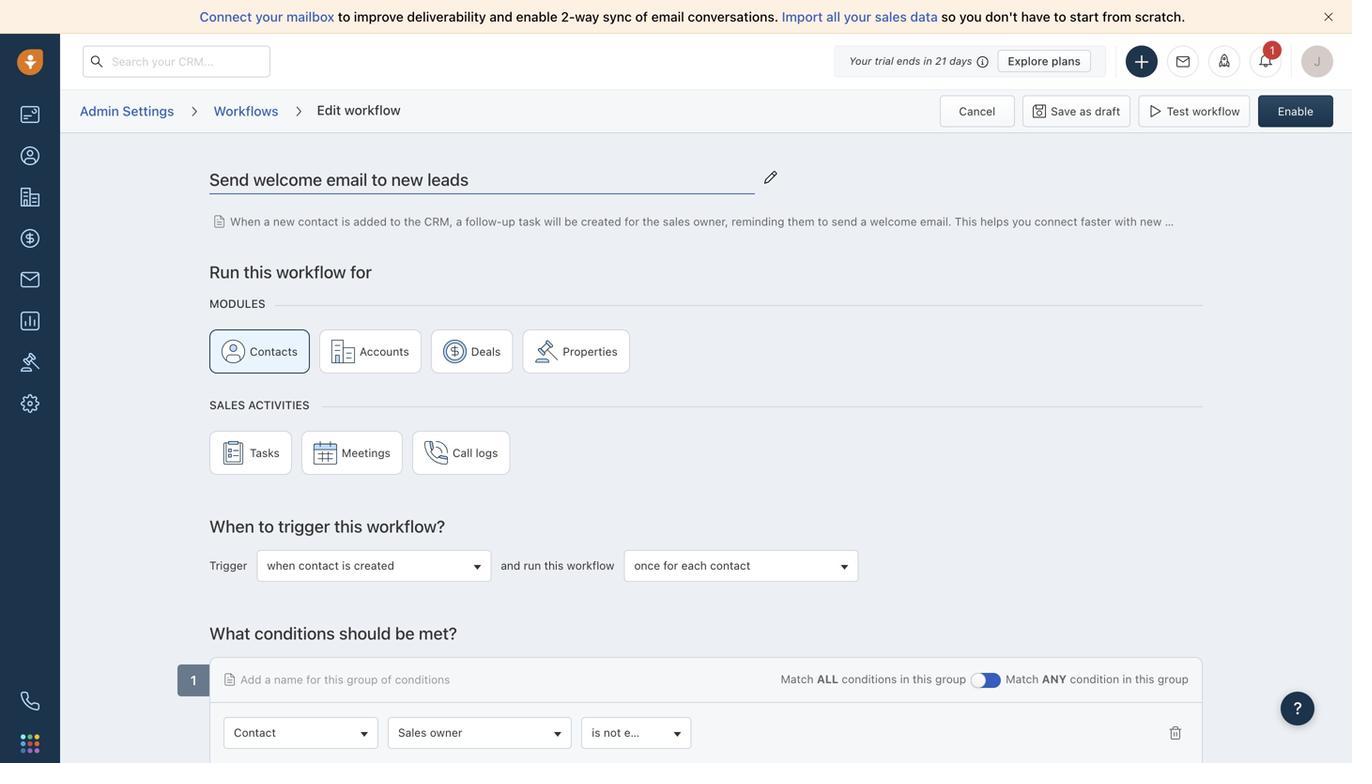 Task type: locate. For each thing, give the bounding box(es) containing it.
1
[[1270, 44, 1275, 57]]

0 vertical spatial of
[[635, 9, 648, 24]]

cancel
[[959, 105, 996, 118]]

contact right each
[[710, 559, 751, 572]]

for inside button
[[663, 559, 678, 572]]

in right condition
[[1123, 673, 1132, 686]]

0 horizontal spatial sales
[[209, 399, 245, 412]]

sales inside button
[[398, 726, 427, 740]]

is down 'when to trigger this workflow?'
[[342, 559, 351, 572]]

your left "mailbox"
[[255, 9, 283, 24]]

match all conditions in this group
[[781, 673, 966, 686]]

1 horizontal spatial the
[[643, 215, 660, 228]]

0 vertical spatial sales
[[875, 9, 907, 24]]

in for conditions
[[900, 673, 910, 686]]

the left the crm,
[[404, 215, 421, 228]]

from
[[1103, 9, 1132, 24]]

when
[[230, 215, 261, 228], [209, 516, 254, 537]]

new up run this workflow for
[[273, 215, 295, 228]]

is left not
[[592, 726, 601, 740]]

created
[[581, 215, 621, 228], [354, 559, 394, 572]]

and run this workflow
[[501, 559, 615, 572]]

up
[[502, 215, 515, 228]]

meetings button
[[301, 431, 403, 475]]

all
[[817, 673, 839, 686]]

contact button
[[224, 717, 378, 749]]

1 horizontal spatial sales
[[875, 9, 907, 24]]

will
[[544, 215, 561, 228]]

1 horizontal spatial match
[[1006, 673, 1039, 686]]

1 vertical spatial sales
[[663, 215, 690, 228]]

1 vertical spatial created
[[354, 559, 394, 572]]

in right all
[[900, 673, 910, 686]]

0 horizontal spatial be
[[395, 624, 415, 644]]

connect
[[200, 9, 252, 24]]

1 group from the top
[[209, 330, 1203, 383]]

reminding
[[732, 215, 785, 228]]

contacts
[[250, 345, 298, 358]]

for left each
[[663, 559, 678, 572]]

0 horizontal spatial group
[[347, 673, 378, 686]]

21
[[935, 55, 947, 67]]

0 horizontal spatial match
[[781, 673, 814, 686]]

leads.
[[1165, 215, 1197, 228]]

don't
[[985, 9, 1018, 24]]

2 vertical spatial is
[[592, 726, 601, 740]]

conditions
[[254, 624, 335, 644], [842, 673, 897, 686], [395, 673, 450, 686]]

match left all
[[781, 673, 814, 686]]

in for condition
[[1123, 673, 1132, 686]]

this
[[955, 215, 977, 228]]

test workflow
[[1167, 105, 1240, 118]]

1 vertical spatial be
[[395, 624, 415, 644]]

to
[[338, 9, 350, 24], [1054, 9, 1067, 24], [390, 215, 401, 228], [818, 215, 829, 228], [258, 516, 274, 537]]

2 the from the left
[[643, 215, 660, 228]]

modules
[[209, 297, 265, 310]]

sales activities
[[209, 399, 310, 412]]

workflow
[[344, 102, 401, 118], [1193, 105, 1240, 118], [276, 262, 346, 282], [567, 559, 615, 572]]

of
[[635, 9, 648, 24], [381, 673, 392, 686]]

2 horizontal spatial group
[[1158, 673, 1189, 686]]

once for each contact button
[[624, 550, 859, 582]]

days
[[949, 55, 972, 67]]

import
[[782, 9, 823, 24]]

sales
[[209, 399, 245, 412], [398, 726, 427, 740]]

0 horizontal spatial the
[[404, 215, 421, 228]]

1 horizontal spatial sales
[[398, 726, 427, 740]]

workflow inside button
[[1193, 105, 1240, 118]]

for down added
[[350, 262, 372, 282]]

is not empty button
[[582, 717, 692, 749]]

new right with
[[1140, 215, 1162, 228]]

created right will
[[581, 215, 621, 228]]

in for ends
[[924, 55, 932, 67]]

your right all
[[844, 9, 872, 24]]

you
[[960, 9, 982, 24], [1012, 215, 1031, 228]]

to right "mailbox"
[[338, 9, 350, 24]]

the left 'owner,'
[[643, 215, 660, 228]]

workflow right run
[[276, 262, 346, 282]]

import all your sales data link
[[782, 9, 941, 24]]

of right sync
[[635, 9, 648, 24]]

group for conditions in this group
[[935, 673, 966, 686]]

conditions up name
[[254, 624, 335, 644]]

send
[[832, 215, 858, 228]]

0 horizontal spatial your
[[255, 9, 283, 24]]

conversations.
[[688, 9, 779, 24]]

0 horizontal spatial of
[[381, 673, 392, 686]]

2 new from the left
[[1140, 215, 1162, 228]]

sales for sales activities
[[209, 399, 245, 412]]

and
[[490, 9, 513, 24], [501, 559, 521, 572]]

workflow?
[[367, 516, 445, 537]]

be left the met?
[[395, 624, 415, 644]]

conditions right all
[[842, 673, 897, 686]]

follow-
[[465, 215, 502, 228]]

contact
[[298, 215, 338, 228], [299, 559, 339, 572], [710, 559, 751, 572]]

sales owner
[[398, 726, 462, 740]]

0 vertical spatial sales
[[209, 399, 245, 412]]

group for modules
[[209, 330, 1203, 383]]

1 vertical spatial is
[[342, 559, 351, 572]]

sales left "data"
[[875, 9, 907, 24]]

to right added
[[390, 215, 401, 228]]

group for sales activities
[[209, 431, 1203, 485]]

0 horizontal spatial in
[[900, 673, 910, 686]]

is
[[342, 215, 350, 228], [342, 559, 351, 572], [592, 726, 601, 740]]

enable
[[1278, 105, 1314, 118]]

1 horizontal spatial in
[[924, 55, 932, 67]]

contact right the when
[[299, 559, 339, 572]]

match
[[781, 673, 814, 686], [1006, 673, 1039, 686]]

trigger
[[278, 516, 330, 537]]

a up run this workflow for
[[264, 215, 270, 228]]

you right so in the top of the page
[[960, 9, 982, 24]]

1 vertical spatial sales
[[398, 726, 427, 740]]

edit
[[317, 102, 341, 118]]

as
[[1080, 105, 1092, 118]]

is inside the "when contact is created" button
[[342, 559, 351, 572]]

1 vertical spatial when
[[209, 516, 254, 537]]

ends
[[897, 55, 921, 67]]

name
[[274, 673, 303, 686]]

contact
[[234, 726, 276, 740]]

you right helps
[[1012, 215, 1031, 228]]

have
[[1021, 9, 1051, 24]]

group
[[209, 330, 1203, 383], [209, 431, 1203, 485]]

save
[[1051, 105, 1077, 118]]

1 horizontal spatial created
[[581, 215, 621, 228]]

sales left owner
[[398, 726, 427, 740]]

be
[[564, 215, 578, 228], [395, 624, 415, 644]]

with
[[1115, 215, 1137, 228]]

contact left added
[[298, 215, 338, 228]]

welcome
[[870, 215, 917, 228]]

1 horizontal spatial new
[[1140, 215, 1162, 228]]

for left 'owner,'
[[625, 215, 639, 228]]

a right the crm,
[[456, 215, 462, 228]]

match left any
[[1006, 673, 1039, 686]]

email
[[651, 9, 684, 24]]

properties image
[[21, 353, 39, 372]]

is left added
[[342, 215, 350, 228]]

sales
[[875, 9, 907, 24], [663, 215, 690, 228]]

1 your from the left
[[255, 9, 283, 24]]

contact for when
[[298, 215, 338, 228]]

0 vertical spatial be
[[564, 215, 578, 228]]

accounts button
[[319, 330, 421, 374]]

1 match from the left
[[781, 673, 814, 686]]

0 horizontal spatial created
[[354, 559, 394, 572]]

met?
[[419, 624, 457, 644]]

task
[[519, 215, 541, 228]]

sales left the activities on the bottom left of page
[[209, 399, 245, 412]]

call logs
[[453, 446, 498, 460]]

2 match from the left
[[1006, 673, 1039, 686]]

of down should
[[381, 673, 392, 686]]

when up trigger
[[209, 516, 254, 537]]

be right will
[[564, 215, 578, 228]]

when for when to trigger this workflow?
[[209, 516, 254, 537]]

1 vertical spatial you
[[1012, 215, 1031, 228]]

conditions down the met?
[[395, 673, 450, 686]]

0 horizontal spatial conditions
[[254, 624, 335, 644]]

admin
[[80, 103, 119, 119]]

1 vertical spatial and
[[501, 559, 521, 572]]

when up run
[[230, 215, 261, 228]]

0 horizontal spatial you
[[960, 9, 982, 24]]

call logs button
[[412, 431, 510, 475]]

condition
[[1070, 673, 1120, 686]]

phone element
[[11, 683, 49, 720]]

empty
[[624, 726, 658, 740]]

created down "workflow?" in the bottom of the page
[[354, 559, 394, 572]]

tasks button
[[209, 431, 292, 475]]

0 vertical spatial when
[[230, 215, 261, 228]]

in left '21'
[[924, 55, 932, 67]]

your trial ends in 21 days
[[849, 55, 972, 67]]

1 horizontal spatial group
[[935, 673, 966, 686]]

2 horizontal spatial in
[[1123, 673, 1132, 686]]

1 horizontal spatial of
[[635, 9, 648, 24]]

a
[[264, 215, 270, 228], [456, 215, 462, 228], [861, 215, 867, 228], [265, 673, 271, 686]]

0 vertical spatial is
[[342, 215, 350, 228]]

and left enable
[[490, 9, 513, 24]]

group containing tasks
[[209, 431, 1203, 485]]

meetings
[[342, 446, 391, 460]]

sales left 'owner,'
[[663, 215, 690, 228]]

admin settings
[[80, 103, 174, 119]]

the
[[404, 215, 421, 228], [643, 215, 660, 228]]

2 group from the top
[[209, 431, 1203, 485]]

0 horizontal spatial new
[[273, 215, 295, 228]]

and left run
[[501, 559, 521, 572]]

sales for sales owner
[[398, 726, 427, 740]]

group containing contacts
[[209, 330, 1203, 383]]

0 vertical spatial group
[[209, 330, 1203, 383]]

freshworks switcher image
[[21, 735, 39, 753]]

test workflow button
[[1139, 95, 1251, 127]]

new
[[273, 215, 295, 228], [1140, 215, 1162, 228]]

1 vertical spatial group
[[209, 431, 1203, 485]]

trial
[[875, 55, 894, 67]]

2 horizontal spatial conditions
[[842, 673, 897, 686]]

workflow right test
[[1193, 105, 1240, 118]]

1 horizontal spatial your
[[844, 9, 872, 24]]



Task type: describe. For each thing, give the bounding box(es) containing it.
when a new contact is added to the crm, a follow-up task will be created for the sales owner, reminding them to send a welcome email. this helps you connect faster with new leads.
[[230, 215, 1197, 228]]

is inside is not empty button
[[592, 726, 601, 740]]

so
[[941, 9, 956, 24]]

0 vertical spatial you
[[960, 9, 982, 24]]

when for when a new contact is added to the crm, a follow-up task will be created for the sales owner, reminding them to send a welcome email. this helps you connect faster with new leads.
[[230, 215, 261, 228]]

1 new from the left
[[273, 215, 295, 228]]

match any condition in this group
[[1006, 673, 1189, 686]]

properties
[[563, 345, 618, 358]]

properties button
[[522, 330, 630, 374]]

1 link
[[1250, 41, 1282, 77]]

explore plans
[[1008, 54, 1081, 68]]

when to trigger this workflow?
[[209, 516, 445, 537]]

enable button
[[1258, 95, 1334, 127]]

way
[[575, 9, 599, 24]]

added
[[353, 215, 387, 228]]

test
[[1167, 105, 1189, 118]]

settings
[[123, 103, 174, 119]]

add a name for this group of conditions
[[240, 673, 450, 686]]

a right the send
[[861, 215, 867, 228]]

logs
[[476, 446, 498, 460]]

for right name
[[306, 673, 321, 686]]

email.
[[920, 215, 952, 228]]

call
[[453, 446, 473, 460]]

your
[[849, 55, 872, 67]]

to left the start
[[1054, 9, 1067, 24]]

trigger
[[209, 559, 247, 572]]

sync
[[603, 9, 632, 24]]

deliverability
[[407, 9, 486, 24]]

once
[[634, 559, 660, 572]]

group for condition in this group
[[1158, 673, 1189, 686]]

1 the from the left
[[404, 215, 421, 228]]

accounts
[[360, 345, 409, 358]]

1 vertical spatial of
[[381, 673, 392, 686]]

sales owner button
[[388, 717, 572, 749]]

cancel button
[[940, 95, 1015, 127]]

1 horizontal spatial conditions
[[395, 673, 450, 686]]

workflow right edit
[[344, 102, 401, 118]]

connect your mailbox to improve deliverability and enable 2-way sync of email conversations. import all your sales data so you don't have to start from scratch.
[[200, 9, 1186, 24]]

add
[[240, 673, 262, 686]]

a right add
[[265, 673, 271, 686]]

0 vertical spatial created
[[581, 215, 621, 228]]

contacts button
[[209, 330, 310, 374]]

send email image
[[1177, 56, 1190, 68]]

Add workflow name text field
[[209, 166, 755, 194]]

should
[[339, 624, 391, 644]]

crm,
[[424, 215, 453, 228]]

all
[[826, 9, 841, 24]]

activities
[[248, 399, 310, 412]]

contact for once
[[710, 559, 751, 572]]

1 horizontal spatial you
[[1012, 215, 1031, 228]]

connect your mailbox link
[[200, 9, 338, 24]]

each
[[681, 559, 707, 572]]

Search your CRM... text field
[[83, 46, 270, 77]]

explore plans link
[[998, 50, 1091, 72]]

phone image
[[21, 692, 39, 711]]

draft
[[1095, 105, 1121, 118]]

save as draft button
[[1023, 95, 1131, 127]]

0 horizontal spatial sales
[[663, 215, 690, 228]]

plans
[[1052, 54, 1081, 68]]

what's new image
[[1218, 54, 1231, 67]]

enable
[[516, 9, 558, 24]]

run
[[209, 262, 240, 282]]

match for match all conditions in this group
[[781, 673, 814, 686]]

close image
[[1324, 12, 1334, 22]]

to left the send
[[818, 215, 829, 228]]

when contact is created button
[[257, 550, 491, 582]]

is not empty
[[592, 726, 658, 740]]

1 horizontal spatial be
[[564, 215, 578, 228]]

match for match any condition in this group
[[1006, 673, 1039, 686]]

faster
[[1081, 215, 1112, 228]]

0 vertical spatial and
[[490, 9, 513, 24]]

owner
[[430, 726, 462, 740]]

edit workflow
[[317, 102, 401, 118]]

deals
[[471, 345, 501, 358]]

helps
[[980, 215, 1009, 228]]

once for each contact
[[634, 559, 751, 572]]

workflows
[[214, 103, 278, 119]]

deals button
[[431, 330, 513, 374]]

when
[[267, 559, 295, 572]]

created inside button
[[354, 559, 394, 572]]

to left trigger
[[258, 516, 274, 537]]

2 your from the left
[[844, 9, 872, 24]]

start
[[1070, 9, 1099, 24]]

not
[[604, 726, 621, 740]]

workflow left once
[[567, 559, 615, 572]]

admin settings link
[[79, 97, 175, 126]]

improve
[[354, 9, 404, 24]]

connect
[[1035, 215, 1078, 228]]

when contact is created
[[267, 559, 394, 572]]

run this workflow for
[[209, 262, 372, 282]]

explore
[[1008, 54, 1049, 68]]

any
[[1042, 673, 1067, 686]]



Task type: vqa. For each thing, say whether or not it's contained in the screenshot.
You to the bottom
yes



